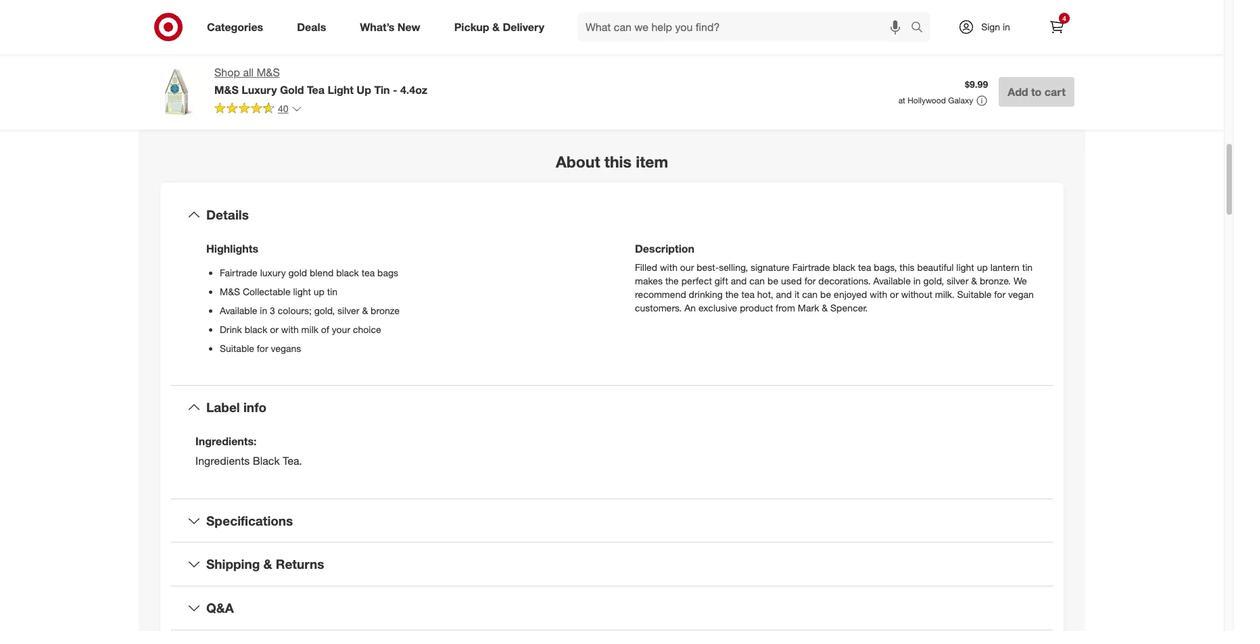 Task type: describe. For each thing, give the bounding box(es) containing it.
0 horizontal spatial fairtrade
[[220, 267, 258, 279]]

0 horizontal spatial for
[[257, 343, 268, 354]]

add
[[1008, 85, 1028, 99]]

up
[[357, 83, 371, 97]]

deals link
[[286, 12, 343, 42]]

q&a
[[206, 601, 234, 616]]

shipping
[[206, 557, 260, 572]]

sign in
[[981, 21, 1010, 32]]

info
[[243, 400, 266, 415]]

an
[[685, 302, 696, 314]]

or inside description filled with our best-selling, signature fairtrade black tea bags, this beautiful light up lantern tin makes the perfect gift and can be used for decorations. available in gold, silver & bronze. we recommend drinking the tea hot, and it can be enjoyed with or without milk. suitable for vegan customers. an exclusive product from mark & spencer.
[[890, 289, 899, 300]]

1 horizontal spatial the
[[725, 289, 739, 300]]

we
[[1014, 275, 1027, 287]]

cart
[[1045, 85, 1066, 99]]

have
[[679, 11, 700, 22]]

0 horizontal spatial tin
[[327, 286, 338, 297]]

0 vertical spatial be
[[768, 275, 778, 287]]

gifts
[[703, 11, 723, 22]]

recommend
[[635, 289, 686, 300]]

label info
[[206, 400, 266, 415]]

delivery
[[503, 20, 544, 34]]

light inside description filled with our best-selling, signature fairtrade black tea bags, this beautiful light up lantern tin makes the perfect gift and can be used for decorations. available in gold, silver & bronze. we recommend drinking the tea hot, and it can be enjoyed with or without milk. suitable for vegan customers. an exclusive product from mark & spencer.
[[956, 262, 974, 273]]

suitable for vegans
[[220, 343, 301, 354]]

hollywood
[[908, 95, 946, 105]]

0 horizontal spatial the
[[665, 275, 679, 287]]

of
[[321, 324, 329, 335]]

drink black or with milk of your choice
[[220, 324, 381, 335]]

about
[[556, 152, 600, 171]]

categories link
[[195, 12, 280, 42]]

image of m&s luxury gold tea light up tin - 4.4oz image
[[149, 65, 204, 119]]

fairtrade luxury gold blend black tea bags
[[220, 267, 398, 279]]

filled
[[635, 262, 657, 273]]

0 vertical spatial with
[[660, 262, 678, 273]]

0 horizontal spatial light
[[293, 286, 311, 297]]

& right mark in the right of the page
[[822, 302, 828, 314]]

available inside description filled with our best-selling, signature fairtrade black tea bags, this beautiful light up lantern tin makes the perfect gift and can be used for decorations. available in gold, silver & bronze. we recommend drinking the tea hot, and it can be enjoyed with or without milk. suitable for vegan customers. an exclusive product from mark & spencer.
[[873, 275, 911, 287]]

1 vertical spatial can
[[802, 289, 818, 300]]

product
[[740, 302, 773, 314]]

must have gifts
[[655, 11, 723, 22]]

signature
[[751, 262, 790, 273]]

deals
[[297, 20, 326, 34]]

drinking
[[689, 289, 723, 300]]

exclusive
[[699, 302, 737, 314]]

must
[[655, 11, 676, 22]]

selling,
[[719, 262, 748, 273]]

drink
[[220, 324, 242, 335]]

hot,
[[757, 289, 773, 300]]

advertisement region
[[628, 43, 1075, 94]]

this inside description filled with our best-selling, signature fairtrade black tea bags, this beautiful light up lantern tin makes the perfect gift and can be used for decorations. available in gold, silver & bronze. we recommend drinking the tea hot, and it can be enjoyed with or without milk. suitable for vegan customers. an exclusive product from mark & spencer.
[[900, 262, 915, 273]]

sillygal
[[171, 47, 198, 57]]

1 vertical spatial gold,
[[314, 305, 335, 316]]

& up the choice
[[362, 305, 368, 316]]

decorations.
[[819, 275, 871, 287]]

customers.
[[635, 302, 682, 314]]

sponsored
[[1035, 95, 1075, 106]]

1 vertical spatial silver
[[338, 305, 359, 316]]

details button
[[171, 193, 1053, 237]]

add to cart
[[1008, 85, 1066, 99]]

0 vertical spatial m&s
[[257, 66, 280, 79]]

specifications button
[[171, 500, 1053, 543]]

2 vertical spatial m&s
[[220, 286, 240, 297]]

shipping & returns button
[[171, 543, 1053, 586]]

vegans
[[271, 343, 301, 354]]

best-
[[697, 262, 719, 273]]

without
[[901, 289, 932, 300]]

2 horizontal spatial with
[[870, 289, 887, 300]]

up inside description filled with our best-selling, signature fairtrade black tea bags, this beautiful light up lantern tin makes the perfect gift and can be used for decorations. available in gold, silver & bronze. we recommend drinking the tea hot, and it can be enjoyed with or without milk. suitable for vegan customers. an exclusive product from mark & spencer.
[[977, 262, 988, 273]]

spencer.
[[830, 302, 868, 314]]

must have gifts button
[[628, 2, 723, 32]]

shop
[[214, 66, 240, 79]]

galaxy
[[948, 95, 973, 105]]

beautiful
[[917, 262, 954, 273]]

2 horizontal spatial for
[[994, 289, 1006, 300]]

in inside description filled with our best-selling, signature fairtrade black tea bags, this beautiful light up lantern tin makes the perfect gift and can be used for decorations. available in gold, silver & bronze. we recommend drinking the tea hot, and it can be enjoyed with or without milk. suitable for vegan customers. an exclusive product from mark & spencer.
[[913, 275, 921, 287]]

0 horizontal spatial with
[[281, 324, 299, 335]]

pickup
[[454, 20, 489, 34]]

what's
[[360, 20, 395, 34]]

pickup & delivery
[[454, 20, 544, 34]]

from
[[776, 302, 795, 314]]

milk
[[301, 324, 318, 335]]

gold
[[280, 83, 304, 97]]

search button
[[905, 12, 937, 45]]

your
[[332, 324, 350, 335]]

tin
[[374, 83, 390, 97]]

suitable inside description filled with our best-selling, signature fairtrade black tea bags, this beautiful light up lantern tin makes the perfect gift and can be used for decorations. available in gold, silver & bronze. we recommend drinking the tea hot, and it can be enjoyed with or without milk. suitable for vegan customers. an exclusive product from mark & spencer.
[[957, 289, 992, 300]]

1 vertical spatial up
[[314, 286, 325, 297]]

photo from sillygal, 5 of 7 image
[[149, 0, 367, 79]]

0 horizontal spatial this
[[604, 152, 632, 171]]

ingredients:
[[195, 435, 257, 448]]

description
[[635, 242, 694, 256]]

details
[[206, 207, 249, 222]]

black up the suitable for vegans
[[245, 324, 267, 335]]

at hollywood galaxy
[[899, 95, 973, 105]]

what's new link
[[348, 12, 437, 42]]

q&a button
[[171, 587, 1053, 630]]



Task type: vqa. For each thing, say whether or not it's contained in the screenshot.
$499.99 within the $499.99 Playstation 5 Console
no



Task type: locate. For each thing, give the bounding box(es) containing it.
2 vertical spatial in
[[260, 305, 267, 316]]

1 vertical spatial for
[[994, 289, 1006, 300]]

collectable
[[243, 286, 291, 297]]

0 vertical spatial up
[[977, 262, 988, 273]]

0 vertical spatial in
[[1003, 21, 1010, 32]]

0 horizontal spatial available
[[220, 305, 257, 316]]

at
[[899, 95, 905, 105]]

it
[[795, 289, 800, 300]]

1 vertical spatial with
[[870, 289, 887, 300]]

0 horizontal spatial suitable
[[220, 343, 254, 354]]

be down signature
[[768, 275, 778, 287]]

bronze.
[[980, 275, 1011, 287]]

& left returns
[[263, 557, 272, 572]]

luxury
[[242, 83, 277, 97]]

used
[[781, 275, 802, 287]]

0 horizontal spatial gold,
[[314, 305, 335, 316]]

& inside the pickup & delivery link
[[492, 20, 500, 34]]

0 vertical spatial light
[[956, 262, 974, 273]]

m&s up luxury
[[257, 66, 280, 79]]

tea.
[[283, 454, 302, 468]]

ingredients: ingredients black tea.
[[195, 435, 302, 468]]

0 horizontal spatial tea
[[362, 267, 375, 279]]

can up hot,
[[749, 275, 765, 287]]

1 horizontal spatial or
[[890, 289, 899, 300]]

light down gold in the left top of the page
[[293, 286, 311, 297]]

0 horizontal spatial be
[[768, 275, 778, 287]]

with left "our" on the top right
[[660, 262, 678, 273]]

1 horizontal spatial available
[[873, 275, 911, 287]]

4.4oz
[[400, 83, 427, 97]]

1 horizontal spatial tin
[[1022, 262, 1033, 273]]

2 vertical spatial with
[[281, 324, 299, 335]]

fairtrade up used
[[792, 262, 830, 273]]

light right 'beautiful'
[[956, 262, 974, 273]]

$9.99
[[965, 79, 988, 90]]

gold,
[[923, 275, 944, 287], [314, 305, 335, 316]]

with up vegans
[[281, 324, 299, 335]]

& right pickup
[[492, 20, 500, 34]]

about this item
[[556, 152, 668, 171]]

silver up your
[[338, 305, 359, 316]]

suitable down drink
[[220, 343, 254, 354]]

up up bronze.
[[977, 262, 988, 273]]

2 vertical spatial for
[[257, 343, 268, 354]]

gold, inside description filled with our best-selling, signature fairtrade black tea bags, this beautiful light up lantern tin makes the perfect gift and can be used for decorations. available in gold, silver & bronze. we recommend drinking the tea hot, and it can be enjoyed with or without milk. suitable for vegan customers. an exclusive product from mark & spencer.
[[923, 275, 944, 287]]

1 horizontal spatial for
[[805, 275, 816, 287]]

0 horizontal spatial or
[[270, 324, 279, 335]]

black right blend
[[336, 267, 359, 279]]

0 vertical spatial tin
[[1022, 262, 1033, 273]]

can
[[749, 275, 765, 287], [802, 289, 818, 300]]

bronze
[[371, 305, 400, 316]]

& left bronze.
[[971, 275, 977, 287]]

4 link
[[1042, 12, 1072, 42]]

40
[[278, 103, 288, 114]]

tin up we
[[1022, 262, 1033, 273]]

for down bronze.
[[994, 289, 1006, 300]]

label info button
[[171, 386, 1053, 429]]

the up recommend
[[665, 275, 679, 287]]

& inside the shipping & returns dropdown button
[[263, 557, 272, 572]]

40 link
[[214, 102, 302, 118]]

or down 3
[[270, 324, 279, 335]]

1 vertical spatial be
[[820, 289, 831, 300]]

1 horizontal spatial in
[[913, 275, 921, 287]]

label
[[206, 400, 240, 415]]

in for sign in
[[1003, 21, 1010, 32]]

available up drink
[[220, 305, 257, 316]]

enjoyed
[[834, 289, 867, 300]]

1 horizontal spatial light
[[956, 262, 974, 273]]

0 horizontal spatial can
[[749, 275, 765, 287]]

sign in link
[[947, 12, 1031, 42]]

and down 'selling,'
[[731, 275, 747, 287]]

or left without
[[890, 289, 899, 300]]

luxury
[[260, 267, 286, 279]]

description filled with our best-selling, signature fairtrade black tea bags, this beautiful light up lantern tin makes the perfect gift and can be used for decorations. available in gold, silver & bronze. we recommend drinking the tea hot, and it can be enjoyed with or without milk. suitable for vegan customers. an exclusive product from mark & spencer.
[[635, 242, 1034, 314]]

1 vertical spatial suitable
[[220, 343, 254, 354]]

1 vertical spatial available
[[220, 305, 257, 316]]

black
[[833, 262, 855, 273], [336, 267, 359, 279], [245, 324, 267, 335], [253, 454, 280, 468]]

1 horizontal spatial suitable
[[957, 289, 992, 300]]

1 vertical spatial and
[[776, 289, 792, 300]]

1 horizontal spatial tea
[[741, 289, 755, 300]]

suitable
[[957, 289, 992, 300], [220, 343, 254, 354]]

&
[[492, 20, 500, 34], [971, 275, 977, 287], [822, 302, 828, 314], [362, 305, 368, 316], [263, 557, 272, 572]]

with down bags,
[[870, 289, 887, 300]]

tin
[[1022, 262, 1033, 273], [327, 286, 338, 297]]

search
[[905, 21, 937, 35]]

1 horizontal spatial and
[[776, 289, 792, 300]]

0 vertical spatial can
[[749, 275, 765, 287]]

gold, up 'of'
[[314, 305, 335, 316]]

new
[[398, 20, 420, 34]]

tea left bags,
[[858, 262, 871, 273]]

0 vertical spatial suitable
[[957, 289, 992, 300]]

1 horizontal spatial this
[[900, 262, 915, 273]]

-
[[393, 83, 397, 97]]

available down bags,
[[873, 275, 911, 287]]

What can we help you find? suggestions appear below search field
[[578, 12, 914, 42]]

0 horizontal spatial up
[[314, 286, 325, 297]]

highlights
[[206, 242, 258, 256]]

in left 3
[[260, 305, 267, 316]]

tin inside description filled with our best-selling, signature fairtrade black tea bags, this beautiful light up lantern tin makes the perfect gift and can be used for decorations. available in gold, silver & bronze. we recommend drinking the tea hot, and it can be enjoyed with or without milk. suitable for vegan customers. an exclusive product from mark & spencer.
[[1022, 262, 1033, 273]]

tea left bags
[[362, 267, 375, 279]]

2 horizontal spatial in
[[1003, 21, 1010, 32]]

black inside ingredients: ingredients black tea.
[[253, 454, 280, 468]]

available
[[873, 275, 911, 287], [220, 305, 257, 316]]

our
[[680, 262, 694, 273]]

1 horizontal spatial fairtrade
[[792, 262, 830, 273]]

1 vertical spatial tin
[[327, 286, 338, 297]]

up down blend
[[314, 286, 325, 297]]

0 vertical spatial for
[[805, 275, 816, 287]]

this left item
[[604, 152, 632, 171]]

ingredients
[[195, 454, 250, 468]]

item
[[636, 152, 668, 171]]

add to cart button
[[999, 77, 1075, 107]]

returns
[[276, 557, 324, 572]]

3
[[270, 305, 275, 316]]

this
[[604, 152, 632, 171], [900, 262, 915, 273]]

1 vertical spatial light
[[293, 286, 311, 297]]

bags,
[[874, 262, 897, 273]]

and
[[731, 275, 747, 287], [776, 289, 792, 300]]

silver inside description filled with our best-selling, signature fairtrade black tea bags, this beautiful light up lantern tin makes the perfect gift and can be used for decorations. available in gold, silver & bronze. we recommend drinking the tea hot, and it can be enjoyed with or without milk. suitable for vegan customers. an exclusive product from mark & spencer.
[[947, 275, 969, 287]]

fairtrade
[[792, 262, 830, 273], [220, 267, 258, 279]]

tin down blend
[[327, 286, 338, 297]]

gold
[[288, 267, 307, 279]]

to
[[1031, 85, 1042, 99]]

shipping & returns
[[206, 557, 324, 572]]

with
[[660, 262, 678, 273], [870, 289, 887, 300], [281, 324, 299, 335]]

bags
[[377, 267, 398, 279]]

suitable down bronze.
[[957, 289, 992, 300]]

what's new
[[360, 20, 420, 34]]

image gallery element
[[149, 0, 596, 120]]

in right 'sign'
[[1003, 21, 1010, 32]]

perfect
[[681, 275, 712, 287]]

1 vertical spatial the
[[725, 289, 739, 300]]

gift
[[715, 275, 728, 287]]

1 horizontal spatial with
[[660, 262, 678, 273]]

gold, down 'beautiful'
[[923, 275, 944, 287]]

can right it at the right of the page
[[802, 289, 818, 300]]

black left tea.
[[253, 454, 280, 468]]

0 vertical spatial silver
[[947, 275, 969, 287]]

milk.
[[935, 289, 955, 300]]

1 horizontal spatial up
[[977, 262, 988, 273]]

m&s
[[257, 66, 280, 79], [214, 83, 239, 97], [220, 286, 240, 297]]

m&s down shop
[[214, 83, 239, 97]]

0 horizontal spatial and
[[731, 275, 747, 287]]

in
[[1003, 21, 1010, 32], [913, 275, 921, 287], [260, 305, 267, 316]]

light
[[328, 83, 354, 97]]

0 vertical spatial this
[[604, 152, 632, 171]]

1 vertical spatial m&s
[[214, 83, 239, 97]]

1 horizontal spatial gold,
[[923, 275, 944, 287]]

1 horizontal spatial be
[[820, 289, 831, 300]]

1 horizontal spatial silver
[[947, 275, 969, 287]]

4
[[1063, 14, 1066, 22]]

the down the 'gift'
[[725, 289, 739, 300]]

tea up product
[[741, 289, 755, 300]]

all
[[243, 66, 254, 79]]

tea
[[307, 83, 325, 97]]

for left vegans
[[257, 343, 268, 354]]

silver up milk.
[[947, 275, 969, 287]]

blend
[[310, 267, 334, 279]]

makes
[[635, 275, 663, 287]]

m&s collectable light up tin
[[220, 286, 338, 297]]

1 vertical spatial or
[[270, 324, 279, 335]]

in up without
[[913, 275, 921, 287]]

this right bags,
[[900, 262, 915, 273]]

the
[[665, 275, 679, 287], [725, 289, 739, 300]]

m&s left collectable
[[220, 286, 240, 297]]

black inside description filled with our best-selling, signature fairtrade black tea bags, this beautiful light up lantern tin makes the perfect gift and can be used for decorations. available in gold, silver & bronze. we recommend drinking the tea hot, and it can be enjoyed with or without milk. suitable for vegan customers. an exclusive product from mark & spencer.
[[833, 262, 855, 273]]

0 vertical spatial gold,
[[923, 275, 944, 287]]

0 vertical spatial or
[[890, 289, 899, 300]]

black up decorations.
[[833, 262, 855, 273]]

for right used
[[805, 275, 816, 287]]

choice
[[353, 324, 381, 335]]

0 horizontal spatial in
[[260, 305, 267, 316]]

shop all m&s m&s luxury gold tea light up tin - 4.4oz
[[214, 66, 427, 97]]

silver
[[947, 275, 969, 287], [338, 305, 359, 316]]

and left it at the right of the page
[[776, 289, 792, 300]]

0 vertical spatial available
[[873, 275, 911, 287]]

colours;
[[278, 305, 312, 316]]

be down decorations.
[[820, 289, 831, 300]]

available in 3 colours; gold, silver & bronze
[[220, 305, 400, 316]]

1 horizontal spatial can
[[802, 289, 818, 300]]

fairtrade inside description filled with our best-selling, signature fairtrade black tea bags, this beautiful light up lantern tin makes the perfect gift and can be used for decorations. available in gold, silver & bronze. we recommend drinking the tea hot, and it can be enjoyed with or without milk. suitable for vegan customers. an exclusive product from mark & spencer.
[[792, 262, 830, 273]]

0 vertical spatial and
[[731, 275, 747, 287]]

0 horizontal spatial silver
[[338, 305, 359, 316]]

or
[[890, 289, 899, 300], [270, 324, 279, 335]]

1 vertical spatial in
[[913, 275, 921, 287]]

in for available in 3 colours; gold, silver & bronze
[[260, 305, 267, 316]]

tea
[[858, 262, 871, 273], [362, 267, 375, 279], [741, 289, 755, 300]]

2 horizontal spatial tea
[[858, 262, 871, 273]]

0 vertical spatial the
[[665, 275, 679, 287]]

fairtrade down "highlights"
[[220, 267, 258, 279]]

1 vertical spatial this
[[900, 262, 915, 273]]



